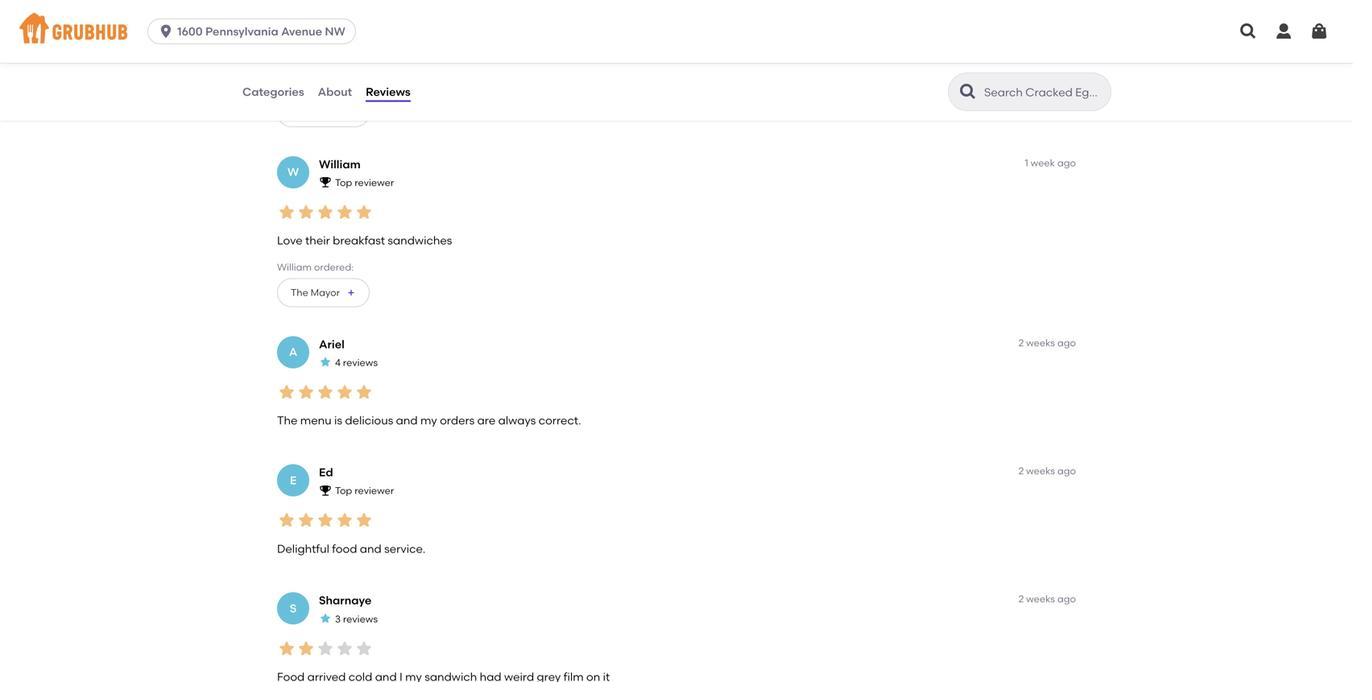 Task type: locate. For each thing, give the bounding box(es) containing it.
1600 pennsylvania avenue nw
[[177, 25, 345, 38]]

alison
[[277, 81, 305, 93]]

ordered: for and
[[308, 81, 347, 93]]

1 2 from the top
[[1019, 337, 1024, 349]]

0 vertical spatial top reviewer
[[335, 177, 394, 188]]

1 vertical spatial william
[[277, 261, 312, 273]]

orders
[[440, 414, 475, 428]]

nw
[[325, 25, 345, 38]]

2
[[1019, 337, 1024, 349], [1019, 465, 1024, 477], [1019, 593, 1024, 605]]

lifesaving
[[353, 54, 405, 67]]

love
[[277, 234, 303, 247]]

and right food
[[360, 542, 382, 556]]

the
[[291, 287, 308, 298], [277, 414, 298, 428]]

1 vertical spatial reviewer
[[355, 485, 394, 497]]

delicious
[[277, 54, 326, 67]]

1 top reviewer from the top
[[335, 177, 394, 188]]

the inside button
[[291, 287, 308, 298]]

1 vertical spatial top
[[335, 485, 352, 497]]

1600 pennsylvania avenue nw button
[[148, 19, 362, 44]]

1
[[1025, 157, 1029, 169]]

e
[[290, 474, 297, 487]]

top
[[335, 177, 352, 188], [335, 485, 352, 497]]

1 top from the top
[[335, 177, 352, 188]]

0 vertical spatial trophy icon image
[[319, 176, 332, 189]]

and down nw
[[329, 54, 351, 67]]

mayor
[[311, 287, 340, 298]]

0 vertical spatial william
[[319, 157, 361, 171]]

main navigation navigation
[[0, 0, 1353, 63]]

1 2 weeks ago from the top
[[1019, 337, 1076, 349]]

2 trophy icon image from the top
[[319, 484, 332, 497]]

3 2 from the top
[[1019, 593, 1024, 605]]

the left mayor
[[291, 287, 308, 298]]

1 vertical spatial the
[[277, 414, 298, 428]]

avenue
[[281, 25, 322, 38]]

william right w
[[319, 157, 361, 171]]

ago for the menu is delicious and my orders are always correct.
[[1058, 337, 1076, 349]]

reviewer for william
[[355, 177, 394, 188]]

2 vertical spatial and
[[360, 542, 382, 556]]

the mayor
[[291, 287, 340, 298]]

0 vertical spatial the
[[291, 287, 308, 298]]

their
[[305, 234, 330, 247]]

love their breakfast sandwiches
[[277, 234, 452, 247]]

1 vertical spatial ordered:
[[314, 261, 354, 273]]

search icon image
[[959, 82, 978, 101]]

ago for delightful food and service.
[[1058, 465, 1076, 477]]

1 weeks from the top
[[1026, 337, 1055, 349]]

the left menu
[[277, 414, 298, 428]]

0 vertical spatial 2
[[1019, 337, 1024, 349]]

1 horizontal spatial william
[[319, 157, 361, 171]]

1 reviews from the top
[[343, 357, 378, 368]]

the for the mayor
[[291, 287, 308, 298]]

reviews right the 3
[[343, 613, 378, 625]]

0 vertical spatial top
[[335, 177, 352, 188]]

top reviewer
[[335, 177, 394, 188], [335, 485, 394, 497]]

categories
[[242, 85, 304, 99]]

2 2 from the top
[[1019, 465, 1024, 477]]

top for ed
[[335, 485, 352, 497]]

2 reviewer from the top
[[355, 485, 394, 497]]

william ordered:
[[277, 261, 354, 273]]

trophy icon image for william
[[319, 176, 332, 189]]

1 week ago
[[1025, 157, 1076, 169]]

svg image
[[1239, 22, 1258, 41], [1274, 22, 1294, 41], [1310, 22, 1329, 41], [158, 23, 174, 39]]

top reviewer up delightful food and service. on the bottom of the page
[[335, 485, 394, 497]]

2 top reviewer from the top
[[335, 485, 394, 497]]

star icon image
[[277, 23, 296, 42], [296, 23, 316, 42], [316, 23, 335, 42], [335, 23, 354, 42], [354, 23, 374, 42], [277, 203, 296, 222], [296, 203, 316, 222], [316, 203, 335, 222], [335, 203, 354, 222], [354, 203, 374, 222], [319, 356, 332, 369], [277, 383, 296, 402], [296, 383, 316, 402], [316, 383, 335, 402], [335, 383, 354, 402], [354, 383, 374, 402], [277, 511, 296, 530], [296, 511, 316, 530], [316, 511, 335, 530], [335, 511, 354, 530], [354, 511, 374, 530], [319, 612, 332, 625], [277, 639, 296, 658], [296, 639, 316, 658], [316, 639, 335, 658], [335, 639, 354, 658], [354, 639, 374, 658]]

2 weeks from the top
[[1026, 465, 1055, 477]]

service.
[[384, 542, 426, 556]]

weeks for the menu is delicious and my orders are always correct.
[[1026, 337, 1055, 349]]

the for the menu is delicious and my orders are always correct.
[[277, 414, 298, 428]]

top right e
[[335, 485, 352, 497]]

2 for the menu is delicious and my orders are always correct.
[[1019, 337, 1024, 349]]

a
[[289, 345, 297, 359]]

2 weeks ago for the menu is delicious and my orders are always correct.
[[1019, 337, 1076, 349]]

2 vertical spatial 2
[[1019, 593, 1024, 605]]

0 vertical spatial reviews
[[343, 357, 378, 368]]

week
[[1031, 157, 1055, 169]]

delightful
[[277, 542, 329, 556]]

delicious
[[345, 414, 393, 428]]

1 reviewer from the top
[[355, 177, 394, 188]]

2 2 weeks ago from the top
[[1019, 465, 1076, 477]]

trophy icon image
[[319, 176, 332, 189], [319, 484, 332, 497]]

trophy icon image down ed
[[319, 484, 332, 497]]

1 trophy icon image from the top
[[319, 176, 332, 189]]

reviews
[[366, 85, 411, 99]]

plus icon image
[[346, 288, 356, 298]]

1 vertical spatial trophy icon image
[[319, 484, 332, 497]]

2 vertical spatial weeks
[[1026, 593, 1055, 605]]

reviewer
[[355, 177, 394, 188], [355, 485, 394, 497]]

0 vertical spatial weeks
[[1026, 337, 1055, 349]]

reviews
[[343, 357, 378, 368], [343, 613, 378, 625]]

top reviewer for william
[[335, 177, 394, 188]]

and
[[329, 54, 351, 67], [396, 414, 418, 428], [360, 542, 382, 556]]

top reviewer up love their breakfast sandwiches
[[335, 177, 394, 188]]

ordered: down delicious and lifesaving
[[308, 81, 347, 93]]

svg image inside 1600 pennsylvania avenue nw button
[[158, 23, 174, 39]]

trophy icon image right w
[[319, 176, 332, 189]]

1 ago from the top
[[1058, 157, 1076, 169]]

0 vertical spatial reviewer
[[355, 177, 394, 188]]

reviewer for ed
[[355, 485, 394, 497]]

0 vertical spatial and
[[329, 54, 351, 67]]

and left my in the left bottom of the page
[[396, 414, 418, 428]]

2 ago from the top
[[1058, 337, 1076, 349]]

about button
[[317, 63, 353, 121]]

reviews for ariel
[[343, 357, 378, 368]]

william
[[319, 157, 361, 171], [277, 261, 312, 273]]

1 vertical spatial weeks
[[1026, 465, 1055, 477]]

reviewer up love their breakfast sandwiches
[[355, 177, 394, 188]]

3 ago from the top
[[1058, 465, 1076, 477]]

ordered:
[[308, 81, 347, 93], [314, 261, 354, 273]]

reviewer up delightful food and service. on the bottom of the page
[[355, 485, 394, 497]]

top right w
[[335, 177, 352, 188]]

ordered: up mayor
[[314, 261, 354, 273]]

1600
[[177, 25, 203, 38]]

ago
[[1058, 157, 1076, 169], [1058, 337, 1076, 349], [1058, 465, 1076, 477], [1058, 593, 1076, 605]]

pennsylvania
[[205, 25, 279, 38]]

1 vertical spatial and
[[396, 414, 418, 428]]

william down the love at the left of the page
[[277, 261, 312, 273]]

w
[[287, 165, 299, 179]]

about
[[318, 85, 352, 99]]

the menu is delicious and my orders are always correct.
[[277, 414, 581, 428]]

menu
[[300, 414, 332, 428]]

weeks
[[1026, 337, 1055, 349], [1026, 465, 1055, 477], [1026, 593, 1055, 605]]

are
[[477, 414, 496, 428]]

4 ago from the top
[[1058, 593, 1076, 605]]

2 weeks ago
[[1019, 337, 1076, 349], [1019, 465, 1076, 477], [1019, 593, 1076, 605]]

1 vertical spatial 2 weeks ago
[[1019, 465, 1076, 477]]

2 for delightful food and service.
[[1019, 465, 1024, 477]]

reviews right 4
[[343, 357, 378, 368]]

2 reviews from the top
[[343, 613, 378, 625]]

2 vertical spatial 2 weeks ago
[[1019, 593, 1076, 605]]

0 vertical spatial 2 weeks ago
[[1019, 337, 1076, 349]]

0 vertical spatial ordered:
[[308, 81, 347, 93]]

1 vertical spatial reviews
[[343, 613, 378, 625]]

2 top from the top
[[335, 485, 352, 497]]

ordered: for their
[[314, 261, 354, 273]]

reviews for sharnaye
[[343, 613, 378, 625]]

1 vertical spatial 2
[[1019, 465, 1024, 477]]

1 vertical spatial top reviewer
[[335, 485, 394, 497]]

0 horizontal spatial william
[[277, 261, 312, 273]]



Task type: vqa. For each thing, say whether or not it's contained in the screenshot.
THE 25–40
no



Task type: describe. For each thing, give the bounding box(es) containing it.
food
[[332, 542, 357, 556]]

top for william
[[335, 177, 352, 188]]

ago for love their breakfast sandwiches
[[1058, 157, 1076, 169]]

is
[[334, 414, 342, 428]]

reviews button
[[365, 63, 411, 121]]

my
[[420, 414, 437, 428]]

1 horizontal spatial and
[[360, 542, 382, 556]]

Search Cracked Eggery search field
[[983, 85, 1106, 100]]

top reviewer for ed
[[335, 485, 394, 497]]

3 weeks from the top
[[1026, 593, 1055, 605]]

sharnaye
[[319, 594, 372, 608]]

3
[[335, 613, 341, 625]]

weeks for delightful food and service.
[[1026, 465, 1055, 477]]

william for william
[[319, 157, 361, 171]]

s
[[290, 602, 297, 615]]

3 2 weeks ago from the top
[[1019, 593, 1076, 605]]

ariel
[[319, 337, 345, 351]]

trophy icon image for ed
[[319, 484, 332, 497]]

the mayor button
[[277, 278, 370, 307]]

sandwiches
[[388, 234, 452, 247]]

0 horizontal spatial and
[[329, 54, 351, 67]]

always
[[498, 414, 536, 428]]

delightful food and service.
[[277, 542, 426, 556]]

ed
[[319, 466, 333, 479]]

4
[[335, 357, 341, 368]]

2 weeks ago for delightful food and service.
[[1019, 465, 1076, 477]]

correct.
[[539, 414, 581, 428]]

william for william ordered:
[[277, 261, 312, 273]]

alison ordered:
[[277, 81, 347, 93]]

4 reviews
[[335, 357, 378, 368]]

categories button
[[242, 63, 305, 121]]

2 horizontal spatial and
[[396, 414, 418, 428]]

breakfast
[[333, 234, 385, 247]]

3 reviews
[[335, 613, 378, 625]]

delicious and lifesaving
[[277, 54, 405, 67]]



